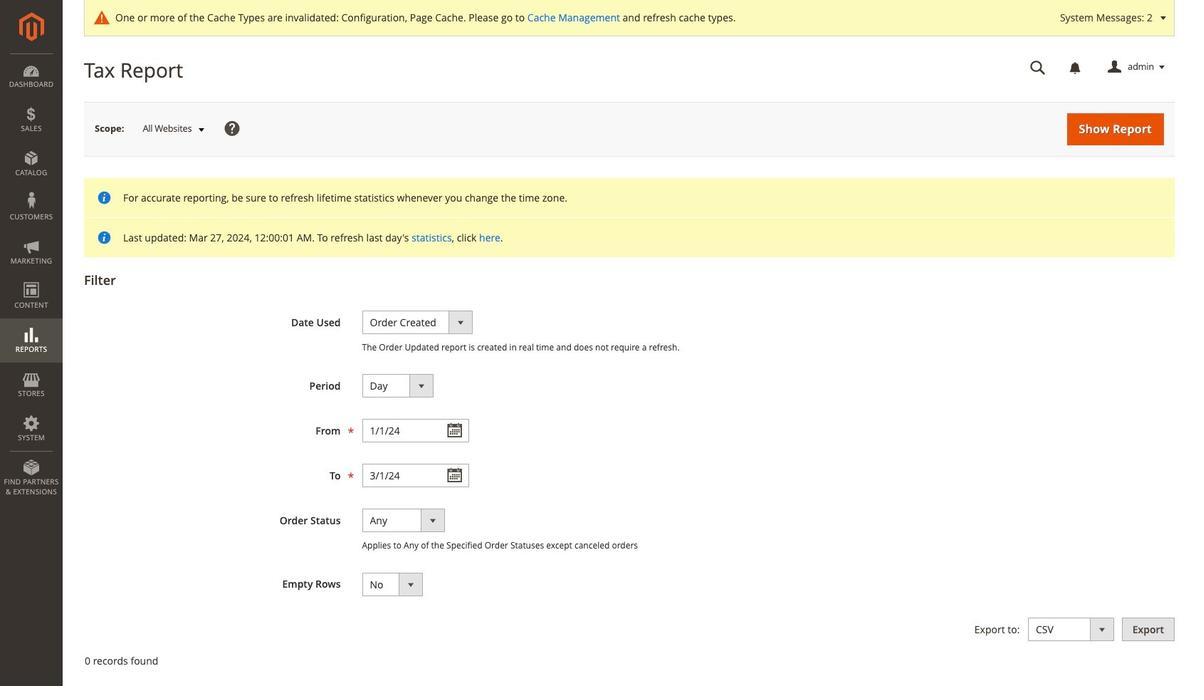 Task type: locate. For each thing, give the bounding box(es) containing it.
None text field
[[362, 419, 469, 443], [362, 464, 469, 487], [362, 419, 469, 443], [362, 464, 469, 487]]

menu bar
[[0, 53, 63, 504]]

None text field
[[1021, 55, 1056, 80]]



Task type: vqa. For each thing, say whether or not it's contained in the screenshot.
menu bar in the left of the page
yes



Task type: describe. For each thing, give the bounding box(es) containing it.
magento admin panel image
[[19, 12, 44, 41]]



